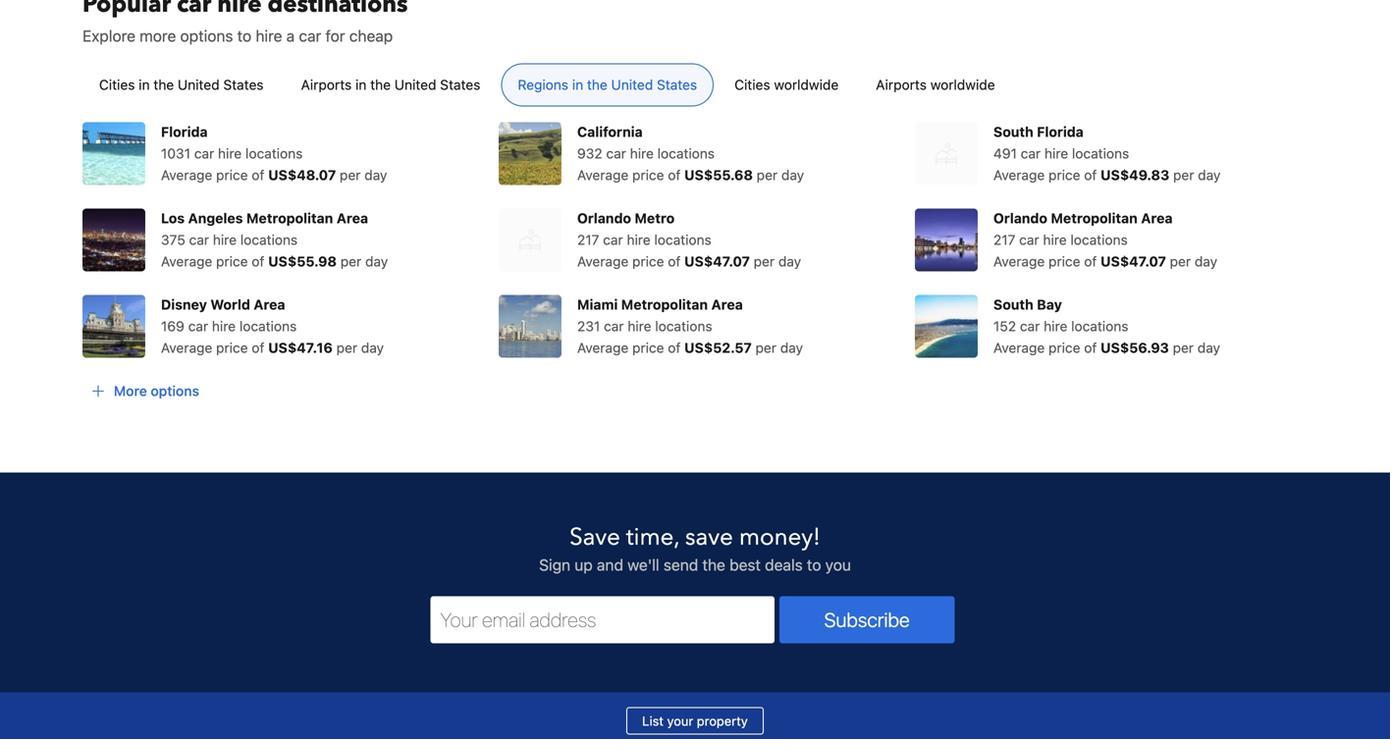Task type: locate. For each thing, give the bounding box(es) containing it.
states inside the "cities in the united states" button
[[223, 76, 264, 93]]

1 horizontal spatial florida
[[1037, 123, 1084, 140]]

217 right the cheap car hire in orlando metropolitan area image
[[994, 231, 1016, 248]]

0 horizontal spatial states
[[223, 76, 264, 93]]

a
[[286, 26, 295, 45]]

average down "231"
[[577, 339, 629, 356]]

price up the angeles
[[216, 167, 248, 183]]

2 horizontal spatial states
[[657, 76, 697, 93]]

price down world
[[216, 339, 248, 356]]

1 horizontal spatial to
[[807, 555, 821, 574]]

tab list
[[67, 63, 1323, 107]]

in right regions
[[572, 76, 583, 93]]

1 us$47.07 from the left
[[684, 253, 750, 269]]

car right the 375
[[189, 231, 209, 248]]

car
[[299, 26, 321, 45], [194, 145, 214, 161], [606, 145, 626, 161], [1021, 145, 1041, 161], [189, 231, 209, 248], [603, 231, 623, 248], [1019, 231, 1039, 248], [188, 318, 208, 334], [604, 318, 624, 334], [1020, 318, 1040, 334]]

1 in from the left
[[139, 76, 150, 93]]

1 vertical spatial south
[[994, 296, 1034, 312]]

sign
[[539, 555, 571, 574]]

price up bay
[[1049, 253, 1080, 269]]

car down california
[[606, 145, 626, 161]]

best
[[730, 555, 761, 574]]

in down cheap
[[355, 76, 367, 93]]

airports worldwide button
[[859, 63, 1012, 106]]

united
[[178, 76, 220, 93], [395, 76, 436, 93], [611, 76, 653, 93]]

average inside the south florida 491 car hire locations average price of us$49.83 per day
[[994, 167, 1045, 183]]

airports worldwide
[[876, 76, 995, 93]]

more
[[140, 26, 176, 45]]

to left you
[[807, 555, 821, 574]]

locations
[[245, 145, 303, 161], [658, 145, 715, 161], [1072, 145, 1129, 161], [240, 231, 298, 248], [654, 231, 712, 248], [1071, 231, 1128, 248], [239, 318, 297, 334], [655, 318, 712, 334], [1071, 318, 1129, 334]]

area inside the "disney world area 169 car hire locations average price of us$47.16 per day"
[[254, 296, 285, 312]]

worldwide
[[774, 76, 839, 93], [931, 76, 995, 93]]

us$49.83
[[1101, 167, 1170, 183]]

the inside save time, save money! sign up and we'll send the best deals to you
[[702, 555, 725, 574]]

day inside the south florida 491 car hire locations average price of us$49.83 per day
[[1198, 167, 1221, 183]]

united for airports
[[395, 76, 436, 93]]

locations inside south bay 152 car hire locations average price of us$56.93 per day
[[1071, 318, 1129, 334]]

regions
[[518, 76, 569, 93]]

the up california
[[587, 76, 608, 93]]

orlando left metro
[[577, 210, 631, 226]]

california
[[577, 123, 643, 140]]

car right "231"
[[604, 318, 624, 334]]

united for cities
[[178, 76, 220, 93]]

average inside the "disney world area 169 car hire locations average price of us$47.16 per day"
[[161, 339, 212, 356]]

2 217 from the left
[[994, 231, 1016, 248]]

south florida 491 car hire locations average price of us$49.83 per day
[[994, 123, 1221, 183]]

0 horizontal spatial metropolitan
[[246, 210, 333, 226]]

locations up us$47.16
[[239, 318, 297, 334]]

day inside 'california 932 car hire locations average price of us$55.68 per day'
[[781, 167, 804, 183]]

375
[[161, 231, 185, 248]]

your
[[667, 714, 693, 728]]

save time, save money! sign up and we'll send the best deals to you
[[539, 521, 851, 574]]

cheap car hire in los angeles metropolitan area image
[[82, 208, 145, 271]]

day inside los angeles metropolitan area 375 car hire locations average price of us$55.98 per day
[[365, 253, 388, 269]]

the for cities
[[153, 76, 174, 93]]

car right 152
[[1020, 318, 1040, 334]]

cities
[[99, 76, 135, 93], [735, 76, 770, 93]]

list your property
[[642, 714, 748, 728]]

217 right cheap car hire in orlando metro image
[[577, 231, 599, 248]]

0 horizontal spatial florida
[[161, 123, 208, 140]]

of left us$52.57
[[668, 339, 681, 356]]

united inside button
[[178, 76, 220, 93]]

options right the more
[[151, 383, 199, 399]]

states inside regions in the united states button
[[657, 76, 697, 93]]

of left us$49.83
[[1084, 167, 1097, 183]]

cities down explore
[[99, 76, 135, 93]]

price down metro
[[632, 253, 664, 269]]

cheap car hire in california image
[[499, 122, 562, 185]]

hire down bay
[[1044, 318, 1068, 334]]

for
[[325, 26, 345, 45]]

worldwide inside 'button'
[[774, 76, 839, 93]]

217 inside orlando metropolitan area 217 car hire locations average price of us$47.07 per day
[[994, 231, 1016, 248]]

orlando
[[577, 210, 631, 226], [994, 210, 1048, 226]]

cheap car hire in south florida image
[[915, 122, 978, 185]]

california 932 car hire locations average price of us$55.68 per day
[[577, 123, 804, 183]]

1 horizontal spatial metropolitan
[[621, 296, 708, 312]]

locations inside orlando metropolitan area 217 car hire locations average price of us$47.07 per day
[[1071, 231, 1128, 248]]

metropolitan inside miami metropolitan area 231 car hire locations average price of us$52.57 per day
[[621, 296, 708, 312]]

area right world
[[254, 296, 285, 312]]

1 states from the left
[[223, 76, 264, 93]]

south inside south bay 152 car hire locations average price of us$56.93 per day
[[994, 296, 1034, 312]]

hire down metro
[[627, 231, 651, 248]]

orlando inside the 'orlando metro 217 car hire locations average price of us$47.07 per day'
[[577, 210, 631, 226]]

south up 152
[[994, 296, 1034, 312]]

price left us$52.57
[[632, 339, 664, 356]]

us$47.07
[[684, 253, 750, 269], [1101, 253, 1166, 269]]

hire down the angeles
[[213, 231, 237, 248]]

in for cities
[[139, 76, 150, 93]]

metropolitan right 'miami'
[[621, 296, 708, 312]]

price left us$49.83
[[1049, 167, 1080, 183]]

of inside the "disney world area 169 car hire locations average price of us$47.16 per day"
[[252, 339, 264, 356]]

save
[[685, 521, 733, 554]]

price down bay
[[1049, 339, 1080, 356]]

metropolitan inside los angeles metropolitan area 375 car hire locations average price of us$55.98 per day
[[246, 210, 333, 226]]

angeles
[[188, 210, 243, 226]]

per inside the 'orlando metro 217 car hire locations average price of us$47.07 per day'
[[754, 253, 775, 269]]

states inside airports in the united states button
[[440, 76, 480, 93]]

1 horizontal spatial us$47.07
[[1101, 253, 1166, 269]]

car right 1031
[[194, 145, 214, 161]]

area for disney world area 169 car hire locations average price of us$47.16 per day
[[254, 296, 285, 312]]

day inside miami metropolitan area 231 car hire locations average price of us$52.57 per day
[[780, 339, 803, 356]]

average down 1031
[[161, 167, 212, 183]]

car right 491
[[1021, 145, 1041, 161]]

states for airports in the united states
[[440, 76, 480, 93]]

car inside south bay 152 car hire locations average price of us$56.93 per day
[[1020, 318, 1040, 334]]

car up 'miami'
[[603, 231, 623, 248]]

to inside save time, save money! sign up and we'll send the best deals to you
[[807, 555, 821, 574]]

average inside 'florida 1031 car hire locations average price of us$48.07 per day'
[[161, 167, 212, 183]]

time,
[[626, 521, 679, 554]]

cities inside the "cities in the united states" button
[[99, 76, 135, 93]]

2 horizontal spatial in
[[572, 76, 583, 93]]

locations down us$49.83
[[1071, 231, 1128, 248]]

orlando for 217
[[994, 210, 1048, 226]]

states left regions
[[440, 76, 480, 93]]

1 horizontal spatial 217
[[994, 231, 1016, 248]]

cheap car hire in miami metropolitan area image
[[499, 295, 562, 358]]

0 horizontal spatial orlando
[[577, 210, 631, 226]]

217
[[577, 231, 599, 248], [994, 231, 1016, 248]]

metropolitan
[[246, 210, 333, 226], [1051, 210, 1138, 226], [621, 296, 708, 312]]

2 worldwide from the left
[[931, 76, 995, 93]]

of down metro
[[668, 253, 681, 269]]

world
[[210, 296, 250, 312]]

0 horizontal spatial airports
[[301, 76, 352, 93]]

day
[[364, 167, 387, 183], [781, 167, 804, 183], [1198, 167, 1221, 183], [365, 253, 388, 269], [778, 253, 801, 269], [1195, 253, 1218, 269], [361, 339, 384, 356], [780, 339, 803, 356], [1198, 339, 1220, 356]]

locations up us$48.07
[[245, 145, 303, 161]]

day inside the "disney world area 169 car hire locations average price of us$47.16 per day"
[[361, 339, 384, 356]]

cities worldwide
[[735, 76, 839, 93]]

miami metropolitan area 231 car hire locations average price of us$52.57 per day
[[577, 296, 803, 356]]

2 horizontal spatial united
[[611, 76, 653, 93]]

hire right 1031
[[218, 145, 242, 161]]

of inside south bay 152 car hire locations average price of us$56.93 per day
[[1084, 339, 1097, 356]]

1 horizontal spatial airports
[[876, 76, 927, 93]]

in
[[139, 76, 150, 93], [355, 76, 367, 93], [572, 76, 583, 93]]

price inside south bay 152 car hire locations average price of us$56.93 per day
[[1049, 339, 1080, 356]]

1 vertical spatial to
[[807, 555, 821, 574]]

worldwide for airports worldwide
[[931, 76, 995, 93]]

hire down world
[[212, 318, 236, 334]]

us$47.07 up miami metropolitan area 231 car hire locations average price of us$52.57 per day in the top of the page
[[684, 253, 750, 269]]

average up 'miami'
[[577, 253, 629, 269]]

932
[[577, 145, 603, 161]]

car inside 'california 932 car hire locations average price of us$55.68 per day'
[[606, 145, 626, 161]]

south for 152
[[994, 296, 1034, 312]]

1 horizontal spatial cities
[[735, 76, 770, 93]]

3 united from the left
[[611, 76, 653, 93]]

0 horizontal spatial us$47.07
[[684, 253, 750, 269]]

florida inside the south florida 491 car hire locations average price of us$49.83 per day
[[1037, 123, 1084, 140]]

2 us$47.07 from the left
[[1101, 253, 1166, 269]]

airports for airports in the united states
[[301, 76, 352, 93]]

locations up us$55.68
[[658, 145, 715, 161]]

the down cheap
[[370, 76, 391, 93]]

to left a at the left
[[237, 26, 252, 45]]

metropolitan down us$48.07
[[246, 210, 333, 226]]

area
[[337, 210, 368, 226], [1141, 210, 1173, 226], [254, 296, 285, 312], [711, 296, 743, 312]]

south
[[994, 123, 1034, 140], [994, 296, 1034, 312]]

orlando inside orlando metropolitan area 217 car hire locations average price of us$47.07 per day
[[994, 210, 1048, 226]]

217 inside the 'orlando metro 217 car hire locations average price of us$47.07 per day'
[[577, 231, 599, 248]]

of left us$55.98 in the left top of the page
[[252, 253, 264, 269]]

1 orlando from the left
[[577, 210, 631, 226]]

worldwide inside button
[[931, 76, 995, 93]]

hire right 491
[[1045, 145, 1068, 161]]

to
[[237, 26, 252, 45], [807, 555, 821, 574]]

regions in the united states
[[518, 76, 697, 93]]

locations up us$56.93
[[1071, 318, 1129, 334]]

2 florida from the left
[[1037, 123, 1084, 140]]

Your email address email field
[[431, 596, 774, 643]]

locations up us$52.57
[[655, 318, 712, 334]]

save time, save money! footer
[[0, 472, 1390, 739]]

area for miami metropolitan area 231 car hire locations average price of us$52.57 per day
[[711, 296, 743, 312]]

hire inside los angeles metropolitan area 375 car hire locations average price of us$55.98 per day
[[213, 231, 237, 248]]

of left us$55.68
[[668, 167, 681, 183]]

in down more
[[139, 76, 150, 93]]

0 vertical spatial to
[[237, 26, 252, 45]]

price
[[216, 167, 248, 183], [632, 167, 664, 183], [1049, 167, 1080, 183], [216, 253, 248, 269], [632, 253, 664, 269], [1049, 253, 1080, 269], [216, 339, 248, 356], [632, 339, 664, 356], [1049, 339, 1080, 356]]

1 horizontal spatial worldwide
[[931, 76, 995, 93]]

hire down california
[[630, 145, 654, 161]]

area inside orlando metropolitan area 217 car hire locations average price of us$47.07 per day
[[1141, 210, 1173, 226]]

2 airports from the left
[[876, 76, 927, 93]]

price inside los angeles metropolitan area 375 car hire locations average price of us$55.98 per day
[[216, 253, 248, 269]]

car inside orlando metropolitan area 217 car hire locations average price of us$47.07 per day
[[1019, 231, 1039, 248]]

2 horizontal spatial metropolitan
[[1051, 210, 1138, 226]]

of up south bay 152 car hire locations average price of us$56.93 per day
[[1084, 253, 1097, 269]]

money!
[[739, 521, 821, 554]]

locations up us$49.83
[[1072, 145, 1129, 161]]

price up metro
[[632, 167, 664, 183]]

locations up us$55.98 in the left top of the page
[[240, 231, 298, 248]]

average
[[161, 167, 212, 183], [577, 167, 629, 183], [994, 167, 1045, 183], [161, 253, 212, 269], [577, 253, 629, 269], [994, 253, 1045, 269], [161, 339, 212, 356], [577, 339, 629, 356], [994, 339, 1045, 356]]

options
[[180, 26, 233, 45], [151, 383, 199, 399]]

airports down for
[[301, 76, 352, 93]]

1 horizontal spatial orlando
[[994, 210, 1048, 226]]

average down "169"
[[161, 339, 212, 356]]

car inside the south florida 491 car hire locations average price of us$49.83 per day
[[1021, 145, 1041, 161]]

2 united from the left
[[395, 76, 436, 93]]

1 florida from the left
[[161, 123, 208, 140]]

2 orlando from the left
[[994, 210, 1048, 226]]

orlando for car
[[577, 210, 631, 226]]

1 horizontal spatial states
[[440, 76, 480, 93]]

average down 932
[[577, 167, 629, 183]]

us$55.98
[[268, 253, 337, 269]]

regions in the united states button
[[501, 63, 714, 106]]

average up bay
[[994, 253, 1045, 269]]

metropolitan down us$49.83
[[1051, 210, 1138, 226]]

in for airports
[[355, 76, 367, 93]]

hire
[[256, 26, 282, 45], [218, 145, 242, 161], [630, 145, 654, 161], [1045, 145, 1068, 161], [213, 231, 237, 248], [627, 231, 651, 248], [1043, 231, 1067, 248], [212, 318, 236, 334], [628, 318, 651, 334], [1044, 318, 1068, 334]]

us$47.16
[[268, 339, 333, 356]]

average down 491
[[994, 167, 1045, 183]]

average down 152
[[994, 339, 1045, 356]]

hire up bay
[[1043, 231, 1067, 248]]

price inside the south florida 491 car hire locations average price of us$49.83 per day
[[1049, 167, 1080, 183]]

3 states from the left
[[657, 76, 697, 93]]

area up us$55.98 in the left top of the page
[[337, 210, 368, 226]]

2 in from the left
[[355, 76, 367, 93]]

airports
[[301, 76, 352, 93], [876, 76, 927, 93]]

subscribe
[[824, 608, 910, 631]]

metropolitan inside orlando metropolitan area 217 car hire locations average price of us$47.07 per day
[[1051, 210, 1138, 226]]

1 airports from the left
[[301, 76, 352, 93]]

average down the 375
[[161, 253, 212, 269]]

bay
[[1037, 296, 1062, 312]]

1 vertical spatial options
[[151, 383, 199, 399]]

the inside button
[[153, 76, 174, 93]]

south inside the south florida 491 car hire locations average price of us$49.83 per day
[[994, 123, 1034, 140]]

area inside miami metropolitan area 231 car hire locations average price of us$52.57 per day
[[711, 296, 743, 312]]

1 horizontal spatial in
[[355, 76, 367, 93]]

in inside button
[[139, 76, 150, 93]]

per
[[340, 167, 361, 183], [757, 167, 778, 183], [1173, 167, 1194, 183], [341, 253, 362, 269], [754, 253, 775, 269], [1170, 253, 1191, 269], [336, 339, 357, 356], [756, 339, 777, 356], [1173, 339, 1194, 356]]

cheap car hire in florida image
[[82, 122, 145, 185]]

locations down metro
[[654, 231, 712, 248]]

locations inside los angeles metropolitan area 375 car hire locations average price of us$55.98 per day
[[240, 231, 298, 248]]

price up world
[[216, 253, 248, 269]]

car right "169"
[[188, 318, 208, 334]]

car inside the "disney world area 169 car hire locations average price of us$47.16 per day"
[[188, 318, 208, 334]]

states
[[223, 76, 264, 93], [440, 76, 480, 93], [657, 76, 697, 93]]

the down more
[[153, 76, 174, 93]]

cheap car hire in orlando metropolitan area image
[[915, 208, 978, 271]]

the
[[153, 76, 174, 93], [370, 76, 391, 93], [587, 76, 608, 93], [702, 555, 725, 574]]

states down explore more options to hire a car for cheap
[[223, 76, 264, 93]]

cities inside cities worldwide 'button'
[[735, 76, 770, 93]]

1 worldwide from the left
[[774, 76, 839, 93]]

car inside los angeles metropolitan area 375 car hire locations average price of us$55.98 per day
[[189, 231, 209, 248]]

locations inside the 'orlando metro 217 car hire locations average price of us$47.07 per day'
[[654, 231, 712, 248]]

us$47.07 up south bay 152 car hire locations average price of us$56.93 per day
[[1101, 253, 1166, 269]]

0 horizontal spatial 217
[[577, 231, 599, 248]]

locations inside 'california 932 car hire locations average price of us$55.68 per day'
[[658, 145, 715, 161]]

of left us$48.07
[[252, 167, 264, 183]]

florida
[[161, 123, 208, 140], [1037, 123, 1084, 140]]

cheap car hire in orlando metro image
[[499, 208, 562, 271]]

hire right "231"
[[628, 318, 651, 334]]

1 217 from the left
[[577, 231, 599, 248]]

2 states from the left
[[440, 76, 480, 93]]

3 in from the left
[[572, 76, 583, 93]]

of left us$47.16
[[252, 339, 264, 356]]

of inside 'florida 1031 car hire locations average price of us$48.07 per day'
[[252, 167, 264, 183]]

cities up 'california 932 car hire locations average price of us$55.68 per day'
[[735, 76, 770, 93]]

1 horizontal spatial united
[[395, 76, 436, 93]]

2 cities from the left
[[735, 76, 770, 93]]

options right more
[[180, 26, 233, 45]]

1 south from the top
[[994, 123, 1034, 140]]

send
[[664, 555, 698, 574]]

of left us$56.93
[[1084, 339, 1097, 356]]

2 south from the top
[[994, 296, 1034, 312]]

area down us$49.83
[[1141, 210, 1173, 226]]

area up us$52.57
[[711, 296, 743, 312]]

of
[[252, 167, 264, 183], [668, 167, 681, 183], [1084, 167, 1097, 183], [252, 253, 264, 269], [668, 253, 681, 269], [1084, 253, 1097, 269], [252, 339, 264, 356], [668, 339, 681, 356], [1084, 339, 1097, 356]]

per inside 'florida 1031 car hire locations average price of us$48.07 per day'
[[340, 167, 361, 183]]

car up bay
[[1019, 231, 1039, 248]]

orlando down 491
[[994, 210, 1048, 226]]

hire inside the 'orlando metro 217 car hire locations average price of us$47.07 per day'
[[627, 231, 651, 248]]

cheap car hire in south bay image
[[915, 295, 978, 358]]

0 horizontal spatial worldwide
[[774, 76, 839, 93]]

states up 'california 932 car hire locations average price of us$55.68 per day'
[[657, 76, 697, 93]]

0 horizontal spatial in
[[139, 76, 150, 93]]

south up 491
[[994, 123, 1034, 140]]

0 horizontal spatial united
[[178, 76, 220, 93]]

1 cities from the left
[[99, 76, 135, 93]]

airports up cheap car hire in south florida image
[[876, 76, 927, 93]]

0 horizontal spatial cities
[[99, 76, 135, 93]]

price inside 'florida 1031 car hire locations average price of us$48.07 per day'
[[216, 167, 248, 183]]

the down save
[[702, 555, 725, 574]]

0 vertical spatial south
[[994, 123, 1034, 140]]

hire inside orlando metropolitan area 217 car hire locations average price of us$47.07 per day
[[1043, 231, 1067, 248]]

1 united from the left
[[178, 76, 220, 93]]

list your property link
[[627, 707, 764, 735]]



Task type: vqa. For each thing, say whether or not it's contained in the screenshot.
scored 9.0 element
no



Task type: describe. For each thing, give the bounding box(es) containing it.
cities for cities in the united states
[[99, 76, 135, 93]]

cities worldwide button
[[718, 63, 855, 106]]

south bay 152 car hire locations average price of us$56.93 per day
[[994, 296, 1220, 356]]

169
[[161, 318, 184, 334]]

save
[[569, 521, 620, 554]]

los angeles metropolitan area 375 car hire locations average price of us$55.98 per day
[[161, 210, 388, 269]]

explore more options to hire a car for cheap
[[82, 26, 393, 45]]

subscribe button
[[779, 596, 955, 643]]

more options
[[114, 383, 199, 399]]

price inside miami metropolitan area 231 car hire locations average price of us$52.57 per day
[[632, 339, 664, 356]]

los
[[161, 210, 185, 226]]

we'll
[[628, 555, 659, 574]]

us$55.68
[[684, 167, 753, 183]]

price inside the "disney world area 169 car hire locations average price of us$47.16 per day"
[[216, 339, 248, 356]]

area for orlando metropolitan area 217 car hire locations average price of us$47.07 per day
[[1141, 210, 1173, 226]]

per inside los angeles metropolitan area 375 car hire locations average price of us$55.98 per day
[[341, 253, 362, 269]]

231
[[577, 318, 600, 334]]

explore
[[82, 26, 135, 45]]

car inside the 'orlando metro 217 car hire locations average price of us$47.07 per day'
[[603, 231, 623, 248]]

florida 1031 car hire locations average price of us$48.07 per day
[[161, 123, 387, 183]]

0 horizontal spatial to
[[237, 26, 252, 45]]

1031
[[161, 145, 190, 161]]

the for airports
[[370, 76, 391, 93]]

deals
[[765, 555, 803, 574]]

states for cities in the united states
[[223, 76, 264, 93]]

per inside orlando metropolitan area 217 car hire locations average price of us$47.07 per day
[[1170, 253, 1191, 269]]

locations inside the south florida 491 car hire locations average price of us$49.83 per day
[[1072, 145, 1129, 161]]

price inside orlando metropolitan area 217 car hire locations average price of us$47.07 per day
[[1049, 253, 1080, 269]]

cheap
[[349, 26, 393, 45]]

tab list containing cities in the united states
[[67, 63, 1323, 107]]

locations inside miami metropolitan area 231 car hire locations average price of us$52.57 per day
[[655, 318, 712, 334]]

up
[[575, 555, 593, 574]]

cities in the united states
[[99, 76, 264, 93]]

more options button
[[82, 373, 207, 409]]

united for regions
[[611, 76, 653, 93]]

hire left a at the left
[[256, 26, 282, 45]]

property
[[697, 714, 748, 728]]

average inside miami metropolitan area 231 car hire locations average price of us$52.57 per day
[[577, 339, 629, 356]]

of inside los angeles metropolitan area 375 car hire locations average price of us$55.98 per day
[[252, 253, 264, 269]]

hire inside the south florida 491 car hire locations average price of us$49.83 per day
[[1045, 145, 1068, 161]]

average inside 'california 932 car hire locations average price of us$55.68 per day'
[[577, 167, 629, 183]]

average inside orlando metropolitan area 217 car hire locations average price of us$47.07 per day
[[994, 253, 1045, 269]]

of inside the 'orlando metro 217 car hire locations average price of us$47.07 per day'
[[668, 253, 681, 269]]

day inside south bay 152 car hire locations average price of us$56.93 per day
[[1198, 339, 1220, 356]]

average inside south bay 152 car hire locations average price of us$56.93 per day
[[994, 339, 1045, 356]]

worldwide for cities worldwide
[[774, 76, 839, 93]]

hire inside 'florida 1031 car hire locations average price of us$48.07 per day'
[[218, 145, 242, 161]]

disney world area 169 car hire locations average price of us$47.16 per day
[[161, 296, 384, 356]]

us$47.07 inside orlando metropolitan area 217 car hire locations average price of us$47.07 per day
[[1101, 253, 1166, 269]]

florida inside 'florida 1031 car hire locations average price of us$48.07 per day'
[[161, 123, 208, 140]]

more
[[114, 383, 147, 399]]

cheap car hire in disney world area image
[[82, 295, 145, 358]]

price inside the 'orlando metro 217 car hire locations average price of us$47.07 per day'
[[632, 253, 664, 269]]

airports in the united states
[[301, 76, 480, 93]]

car right a at the left
[[299, 26, 321, 45]]

airports in the united states button
[[284, 63, 497, 106]]

us$48.07
[[268, 167, 336, 183]]

hire inside 'california 932 car hire locations average price of us$55.68 per day'
[[630, 145, 654, 161]]

metro
[[635, 210, 675, 226]]

per inside 'california 932 car hire locations average price of us$55.68 per day'
[[757, 167, 778, 183]]

average inside the 'orlando metro 217 car hire locations average price of us$47.07 per day'
[[577, 253, 629, 269]]

day inside orlando metropolitan area 217 car hire locations average price of us$47.07 per day
[[1195, 253, 1218, 269]]

miami
[[577, 296, 618, 312]]

of inside the south florida 491 car hire locations average price of us$49.83 per day
[[1084, 167, 1097, 183]]

of inside 'california 932 car hire locations average price of us$55.68 per day'
[[668, 167, 681, 183]]

us$47.07 inside the 'orlando metro 217 car hire locations average price of us$47.07 per day'
[[684, 253, 750, 269]]

152
[[994, 318, 1016, 334]]

south for 491
[[994, 123, 1034, 140]]

per inside the south florida 491 car hire locations average price of us$49.83 per day
[[1173, 167, 1194, 183]]

day inside the 'orlando metro 217 car hire locations average price of us$47.07 per day'
[[778, 253, 801, 269]]

per inside the "disney world area 169 car hire locations average price of us$47.16 per day"
[[336, 339, 357, 356]]

car inside miami metropolitan area 231 car hire locations average price of us$52.57 per day
[[604, 318, 624, 334]]

airports for airports worldwide
[[876, 76, 927, 93]]

price inside 'california 932 car hire locations average price of us$55.68 per day'
[[632, 167, 664, 183]]

hire inside miami metropolitan area 231 car hire locations average price of us$52.57 per day
[[628, 318, 651, 334]]

locations inside 'florida 1031 car hire locations average price of us$48.07 per day'
[[245, 145, 303, 161]]

0 vertical spatial options
[[180, 26, 233, 45]]

list
[[642, 714, 664, 728]]

per inside miami metropolitan area 231 car hire locations average price of us$52.57 per day
[[756, 339, 777, 356]]

you
[[825, 555, 851, 574]]

491
[[994, 145, 1017, 161]]

per inside south bay 152 car hire locations average price of us$56.93 per day
[[1173, 339, 1194, 356]]

the for regions
[[587, 76, 608, 93]]

disney
[[161, 296, 207, 312]]

metropolitan for orlando metropolitan area 217 car hire locations average price of us$47.07 per day
[[1051, 210, 1138, 226]]

in for regions
[[572, 76, 583, 93]]

hire inside south bay 152 car hire locations average price of us$56.93 per day
[[1044, 318, 1068, 334]]

orlando metro 217 car hire locations average price of us$47.07 per day
[[577, 210, 801, 269]]

cities in the united states button
[[82, 63, 280, 106]]

and
[[597, 555, 623, 574]]

hire inside the "disney world area 169 car hire locations average price of us$47.16 per day"
[[212, 318, 236, 334]]

area inside los angeles metropolitan area 375 car hire locations average price of us$55.98 per day
[[337, 210, 368, 226]]

of inside miami metropolitan area 231 car hire locations average price of us$52.57 per day
[[668, 339, 681, 356]]

day inside 'florida 1031 car hire locations average price of us$48.07 per day'
[[364, 167, 387, 183]]

car inside 'florida 1031 car hire locations average price of us$48.07 per day'
[[194, 145, 214, 161]]

us$52.57
[[684, 339, 752, 356]]

metropolitan for miami metropolitan area 231 car hire locations average price of us$52.57 per day
[[621, 296, 708, 312]]

states for regions in the united states
[[657, 76, 697, 93]]

orlando metropolitan area 217 car hire locations average price of us$47.07 per day
[[994, 210, 1218, 269]]

of inside orlando metropolitan area 217 car hire locations average price of us$47.07 per day
[[1084, 253, 1097, 269]]

locations inside the "disney world area 169 car hire locations average price of us$47.16 per day"
[[239, 318, 297, 334]]

options inside button
[[151, 383, 199, 399]]

average inside los angeles metropolitan area 375 car hire locations average price of us$55.98 per day
[[161, 253, 212, 269]]

us$56.93
[[1101, 339, 1169, 356]]

cities for cities worldwide
[[735, 76, 770, 93]]



